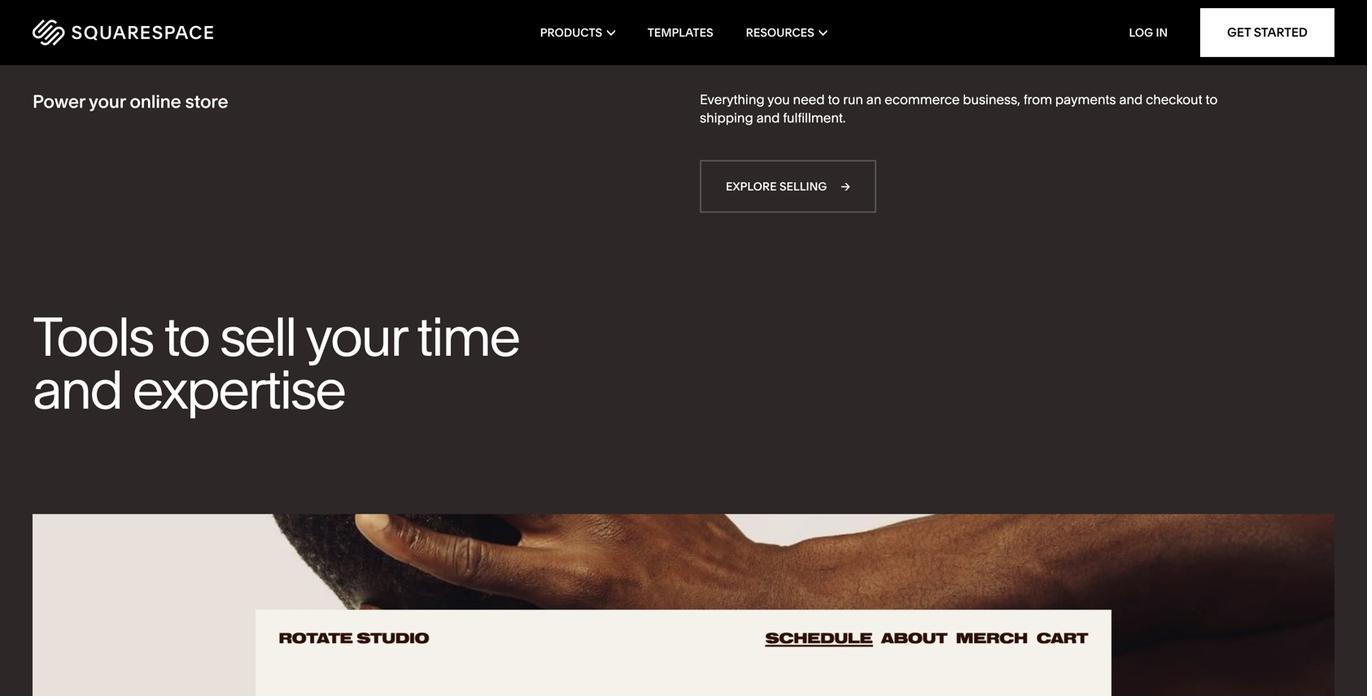 Task type: vqa. For each thing, say whether or not it's contained in the screenshot.
extension's inside . You must be logged in to connect it. Select the site you want to connect to the extension and carefully review the extension's permissions and terms before allowing access.
no



Task type: locate. For each thing, give the bounding box(es) containing it.
1 horizontal spatial your
[[306, 304, 406, 369]]

to
[[828, 92, 840, 108], [1206, 92, 1218, 108], [164, 304, 209, 369]]

0 horizontal spatial and
[[33, 357, 122, 422]]

1 vertical spatial your
[[306, 304, 406, 369]]

a fitness brand website with off-white background, maroon text, and a woman working out, offering scheduling capabilities with fitness professionals. image
[[33, 514, 1335, 696]]

everything you need to run an ecommerce business, from payments and checkout to shipping and fulfillment.
[[700, 92, 1218, 126]]

get
[[1228, 25, 1252, 40]]

from
[[1024, 92, 1053, 108]]

and
[[1120, 92, 1143, 108], [757, 110, 780, 126], [33, 357, 122, 422]]

power
[[33, 90, 85, 112]]

get started link
[[1201, 8, 1335, 57]]

to left sell
[[164, 304, 209, 369]]

0 vertical spatial your
[[89, 90, 126, 112]]

squarespace logo link
[[33, 20, 293, 46]]

0 vertical spatial and
[[1120, 92, 1143, 108]]

online
[[130, 90, 181, 112]]

business,
[[963, 92, 1021, 108]]

2 vertical spatial and
[[33, 357, 122, 422]]

an
[[867, 92, 882, 108]]

1 vertical spatial and
[[757, 110, 780, 126]]

log             in
[[1130, 26, 1169, 39]]

products button
[[540, 0, 615, 65]]

run
[[844, 92, 864, 108]]

squarespace logo image
[[33, 20, 213, 46]]

expertise
[[132, 357, 345, 422]]

store
[[185, 90, 228, 112]]

tools
[[33, 304, 153, 369]]

fulfillment.
[[784, 110, 846, 126]]

payments
[[1056, 92, 1117, 108]]

to left run at the top
[[828, 92, 840, 108]]

resources button
[[746, 0, 828, 65]]

0 horizontal spatial to
[[164, 304, 209, 369]]

to right the checkout
[[1206, 92, 1218, 108]]

products
[[540, 26, 603, 39]]

selling
[[780, 179, 828, 193]]

ecommerce
[[885, 92, 960, 108]]

your
[[89, 90, 126, 112], [306, 304, 406, 369]]

tools to sell your time and expertise
[[33, 304, 519, 422]]

0 horizontal spatial your
[[89, 90, 126, 112]]

1 horizontal spatial and
[[757, 110, 780, 126]]



Task type: describe. For each thing, give the bounding box(es) containing it.
started
[[1255, 25, 1308, 40]]

explore
[[726, 179, 777, 193]]

you
[[768, 92, 790, 108]]

in
[[1157, 26, 1169, 39]]

sell
[[220, 304, 296, 369]]

an ecommerce website showcasing a beige lighting fixture sculpture with a red curtain-like background, featuring a 'shop now' button and sale highlights. image
[[33, 0, 1335, 58]]

templates link
[[648, 0, 714, 65]]

log             in link
[[1130, 26, 1169, 39]]

shipping
[[700, 110, 754, 126]]

and inside tools to sell your time and expertise
[[33, 357, 122, 422]]

log
[[1130, 26, 1154, 39]]

1 horizontal spatial to
[[828, 92, 840, 108]]

your inside tools to sell your time and expertise
[[306, 304, 406, 369]]

2 horizontal spatial and
[[1120, 92, 1143, 108]]

need
[[794, 92, 825, 108]]

checkout
[[1147, 92, 1203, 108]]

explore selling
[[726, 179, 828, 193]]

power your online store
[[33, 90, 228, 112]]

to inside tools to sell your time and expertise
[[164, 304, 209, 369]]

2 horizontal spatial to
[[1206, 92, 1218, 108]]

time
[[417, 304, 519, 369]]

templates
[[648, 26, 714, 39]]

everything
[[700, 92, 765, 108]]

resources
[[746, 26, 815, 39]]

get started
[[1228, 25, 1308, 40]]

→
[[841, 179, 851, 193]]



